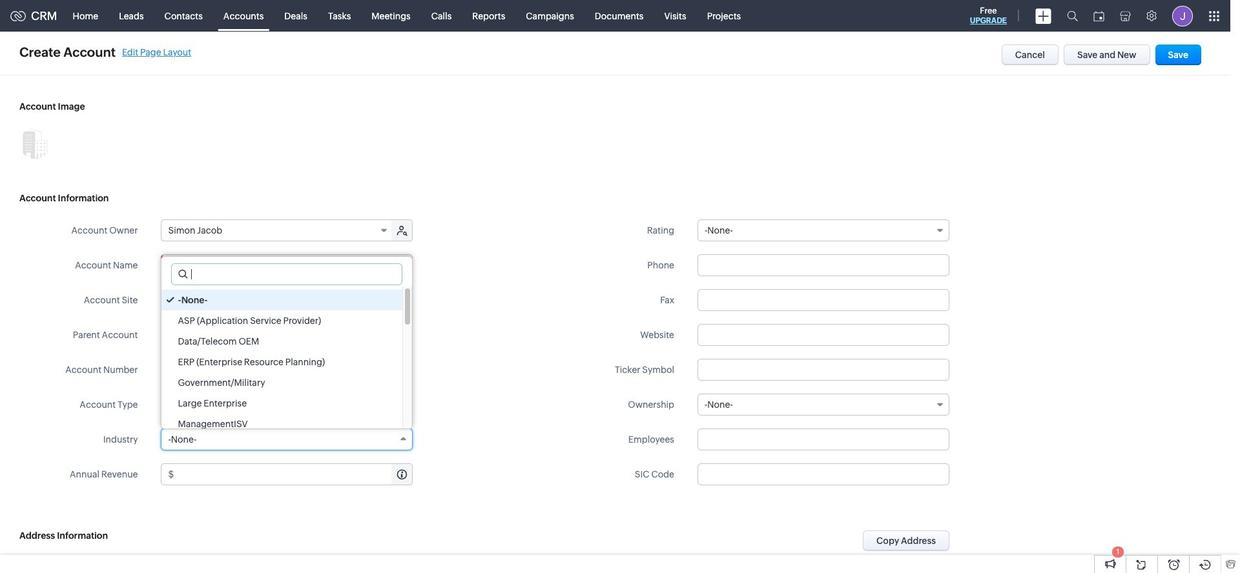 Task type: locate. For each thing, give the bounding box(es) containing it.
logo image
[[10, 11, 26, 21]]

2 option from the top
[[162, 311, 403, 331]]

6 option from the top
[[162, 393, 403, 414]]

search image
[[1067, 10, 1078, 21]]

None field
[[698, 220, 949, 242], [162, 220, 393, 241], [698, 394, 949, 416], [161, 429, 413, 451], [698, 220, 949, 242], [162, 220, 393, 241], [698, 394, 949, 416], [161, 429, 413, 451]]

list box
[[162, 287, 412, 435]]

search element
[[1059, 0, 1086, 32]]

None text field
[[161, 289, 413, 311], [698, 289, 949, 311], [698, 324, 949, 346], [161, 359, 413, 381], [698, 359, 949, 381], [698, 429, 949, 451], [698, 464, 949, 486], [176, 464, 412, 485], [161, 289, 413, 311], [698, 289, 949, 311], [698, 324, 949, 346], [161, 359, 413, 381], [698, 359, 949, 381], [698, 429, 949, 451], [698, 464, 949, 486], [176, 464, 412, 485]]

None text field
[[161, 254, 413, 276], [698, 254, 949, 276], [172, 264, 402, 285], [161, 254, 413, 276], [698, 254, 949, 276], [172, 264, 402, 285]]

create menu image
[[1035, 8, 1051, 24]]

option
[[162, 290, 403, 311], [162, 311, 403, 331], [162, 331, 403, 352], [162, 352, 403, 373], [162, 373, 403, 393], [162, 393, 403, 414], [162, 414, 403, 435]]

create menu element
[[1028, 0, 1059, 31]]

profile element
[[1165, 0, 1201, 31]]



Task type: describe. For each thing, give the bounding box(es) containing it.
7 option from the top
[[162, 414, 403, 435]]

image image
[[19, 128, 50, 159]]

4 option from the top
[[162, 352, 403, 373]]

1 option from the top
[[162, 290, 403, 311]]

calendar image
[[1093, 11, 1104, 21]]

3 option from the top
[[162, 331, 403, 352]]

5 option from the top
[[162, 373, 403, 393]]

profile image
[[1172, 5, 1193, 26]]



Task type: vqa. For each thing, say whether or not it's contained in the screenshot.
option
yes



